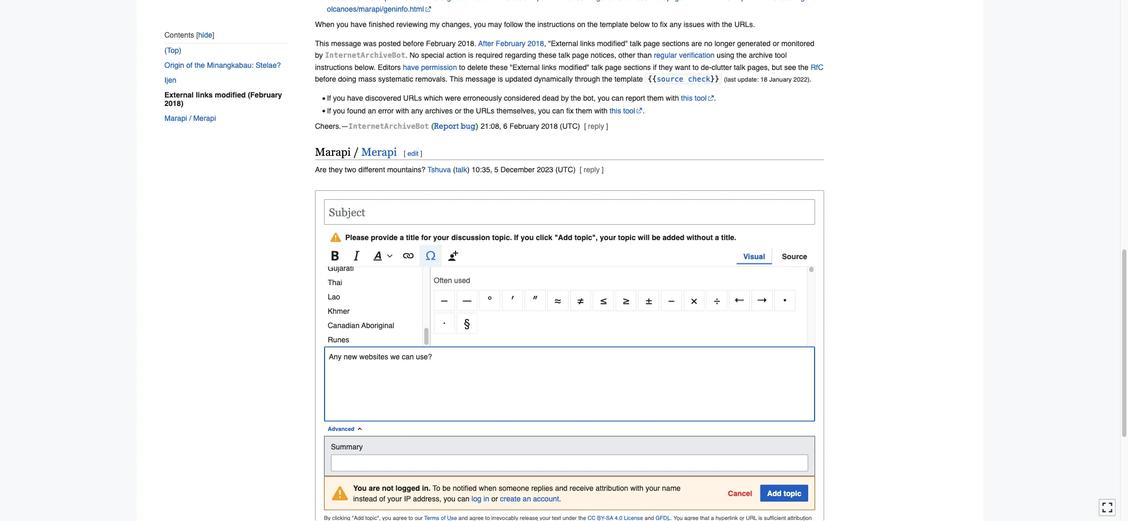 Task type: describe. For each thing, give the bounding box(es) containing it.
aboriginal
[[361, 321, 394, 329]]

you right when
[[337, 20, 349, 29]]

source
[[782, 252, 807, 261]]

0 vertical spatial any
[[670, 20, 682, 29]]

1 horizontal spatial instructions
[[538, 20, 575, 29]]

update:
[[738, 76, 759, 83]]

—
[[462, 294, 473, 307]]

is inside internetarchivebot . no special action is required regarding these talk page notices, other than regular verification
[[468, 51, 474, 60]]

, "external links modified" talk page sections are no longer generated or monitored by
[[315, 39, 815, 60]]

0 vertical spatial template
[[600, 20, 628, 29]]

they inside have permission to delete these "external links modified" talk page sections if they want to de-clutter talk pages, but see the rfc before doing mass systematic removals. this message is updated dynamically through the template {{ source check }} (last update: 18 january 2022) .
[[659, 63, 673, 71]]

when you have finished reviewing my changes, you may follow the instructions on the template below to fix any issues with the urls.
[[315, 20, 755, 29]]

lao
[[328, 292, 340, 301]]

page inside , "external links modified" talk page sections are no longer generated or monitored by
[[644, 39, 660, 48]]

1 horizontal spatial ]
[[602, 166, 604, 174]]

after february 2018 link
[[478, 39, 544, 48]]

(utc) inside cheers.— internetarchivebot ( report bug ) 21:08, 6 february 2018 (utc) [ reply ]
[[560, 122, 580, 130]]

february for message
[[496, 39, 526, 48]]

origin of the minangkabau: stelae? link
[[164, 58, 289, 73]]

1 horizontal spatial this
[[681, 94, 693, 102]]

no
[[704, 39, 713, 48]]

thai
[[328, 278, 342, 286]]

are they two different mountains? tshuva ( talk ) 10:35, 5 december 2023 (utc) [ reply ]
[[315, 166, 604, 174]]

or inside , "external links modified" talk page sections are no longer generated or monitored by
[[773, 39, 779, 48]]

have for finished
[[351, 20, 367, 29]]

canadian aboriginal
[[328, 321, 394, 329]]

→
[[757, 294, 768, 307]]

create an account link
[[500, 495, 559, 503]]

2 a from the left
[[715, 233, 719, 241]]

special
[[421, 51, 444, 60]]

[ edit ]
[[404, 149, 422, 157]]

external
[[164, 91, 194, 99]]

0 vertical spatial an
[[368, 106, 376, 115]]

(last
[[724, 76, 736, 83]]

and
[[555, 484, 568, 492]]

modified
[[215, 91, 246, 99]]

the up bug on the top left of the page
[[464, 106, 474, 115]]

issues
[[684, 20, 705, 29]]

with right "issues"
[[707, 20, 720, 29]]

′
[[511, 294, 514, 307]]

your right topic",
[[600, 233, 616, 241]]

this inside have permission to delete these "external links modified" talk page sections if they want to de-clutter talk pages, but see the rfc before doing mass systematic removals. this message is updated dynamically through the template {{ source check }} (last update: 18 january 2022) .
[[450, 75, 464, 83]]

the right on
[[588, 20, 598, 29]]

visual tab
[[737, 248, 772, 265]]

1 vertical spatial them
[[576, 106, 592, 115]]

2 vertical spatial [
[[580, 166, 582, 174]]

is inside have permission to delete these "external links modified" talk page sections if they want to de-clutter talk pages, but see the rfc before doing mass systematic removals. this message is updated dynamically through the template {{ source check }} (last update: 18 january 2022) .
[[498, 75, 503, 83]]

these inside internetarchivebot . no special action is required regarding these talk page notices, other than regular verification
[[538, 51, 557, 60]]

contents hide
[[164, 30, 212, 39]]

1 vertical spatial reply
[[584, 166, 600, 174]]

internetarchivebot link
[[349, 122, 429, 131]]

of inside to be notified when someone replies and receive attribution with your name instead of your ip address, you can
[[379, 495, 385, 503]]

0 vertical spatial of
[[186, 61, 193, 69]]

this tool link for tool
[[610, 106, 643, 115]]

often used
[[434, 276, 470, 284]]

you down dead
[[538, 106, 550, 115]]

with down source
[[666, 94, 679, 102]]

replies
[[531, 484, 553, 492]]

you left the "may" at the left top of page
[[474, 20, 486, 29]]

logged
[[396, 484, 420, 492]]

0 vertical spatial /
[[189, 114, 191, 122]]

your down you are not logged in.
[[388, 495, 402, 503]]

alert image
[[330, 232, 341, 243]]

any
[[329, 352, 342, 361]]

mountains?
[[387, 166, 426, 174]]

6
[[503, 122, 508, 130]]

are inside , "external links modified" talk page sections are no longer generated or monitored by
[[691, 39, 702, 48]]

have permission link
[[403, 63, 457, 71]]

cheers.—
[[315, 122, 349, 130]]

0 horizontal spatial to
[[459, 63, 465, 71]]

1 vertical spatial any
[[411, 106, 423, 115]]

contents
[[164, 30, 194, 39]]

21:08,
[[481, 122, 501, 130]]

with inside to be notified when someone replies and receive attribution with your name instead of your ip address, you can
[[630, 484, 644, 492]]

1 vertical spatial urls
[[476, 106, 495, 115]]

•
[[783, 294, 787, 307]]

ijen
[[164, 76, 176, 84]]

1 horizontal spatial tool
[[695, 94, 707, 102]]

have inside have permission to delete these "external links modified" talk page sections if they want to de-clutter talk pages, but see the rfc before doing mass systematic removals. this message is updated dynamically through the template {{ source check }} (last update: 18 january 2022) .
[[403, 63, 419, 71]]

1 a from the left
[[400, 233, 404, 241]]

considered
[[504, 94, 540, 102]]

template inside have permission to delete these "external links modified" talk page sections if they want to de-clutter talk pages, but see the rfc before doing mass systematic removals. this message is updated dynamically through the template {{ source check }} (last update: 18 january 2022) .
[[615, 75, 643, 83]]

for
[[421, 233, 431, 241]]

the up 2022)
[[798, 63, 809, 71]]

was
[[363, 39, 377, 48]]

links inside external links modified (february 2018)
[[196, 91, 213, 99]]

1 vertical spatial (
[[453, 166, 456, 174]]

the right through
[[602, 75, 613, 83]]

bot,
[[583, 94, 596, 102]]

0 vertical spatial message
[[331, 39, 361, 48]]

sections inside have permission to delete these "external links modified" talk page sections if they want to de-clutter talk pages, but see the rfc before doing mass systematic removals. this message is updated dynamically through the template {{ source check }} (last update: 18 january 2022) .
[[624, 63, 651, 71]]

de-
[[701, 63, 712, 71]]

instructions inside using the archive tool instructions below. editors
[[315, 63, 353, 71]]

1 vertical spatial this
[[610, 106, 621, 115]]

instead
[[353, 495, 377, 503]]

0 vertical spatial be
[[652, 233, 661, 241]]

name
[[662, 484, 681, 492]]

message inside have permission to delete these "external links modified" talk page sections if they want to de-clutter talk pages, but see the rfc before doing mass systematic removals. this message is updated dynamically through the template {{ source check }} (last update: 18 january 2022) .
[[466, 75, 496, 83]]

systematic
[[378, 75, 413, 83]]

0 vertical spatial urls
[[403, 94, 422, 102]]

http://www.vsi.esdm.go.id/v olcanoes/marapi/geninfo.html link
[[327, 0, 823, 13]]

receive
[[570, 484, 594, 492]]

with down bot,
[[594, 106, 608, 115]]

stelae?
[[256, 61, 281, 69]]

≤
[[600, 294, 606, 307]]

archive
[[749, 51, 773, 60]]

can inside to be notified when someone replies and receive attribution with your name instead of your ip address, you can
[[458, 495, 470, 503]]

2 horizontal spatial to
[[693, 63, 699, 71]]

different
[[358, 166, 385, 174]]

before inside have permission to delete these "external links modified" talk page sections if they want to de-clutter talk pages, but see the rfc before doing mass systematic removals. this message is updated dynamically through the template {{ source check }} (last update: 18 january 2022) .
[[315, 75, 336, 83]]

can left report
[[612, 94, 624, 102]]

add
[[767, 489, 782, 498]]

. down }}
[[714, 94, 716, 102]]

1 vertical spatial /
[[354, 145, 359, 158]]

report
[[434, 124, 459, 131]]

2022)
[[794, 76, 810, 83]]

1 vertical spatial reply button
[[584, 166, 600, 174]]

log in link
[[472, 495, 489, 503]]

permission
[[421, 63, 457, 71]]

gujarati
[[328, 264, 354, 272]]

( inside cheers.— internetarchivebot ( report bug ) 21:08, 6 february 2018 (utc) [ reply ]
[[431, 124, 434, 131]]

please
[[345, 233, 369, 241]]

≠
[[578, 294, 584, 307]]

source check link
[[657, 75, 710, 83]]

if
[[653, 63, 657, 71]]

january
[[769, 76, 792, 83]]

5
[[494, 166, 499, 174]]

themselves,
[[497, 106, 536, 115]]

attribution
[[596, 484, 628, 492]]

bold ⌘b image
[[330, 245, 341, 267]]

after
[[478, 39, 494, 48]]

visual
[[743, 252, 765, 261]]

link ⌘k image
[[403, 245, 414, 267]]

with right error
[[396, 106, 409, 115]]

advanced
[[328, 426, 354, 432]]

0 vertical spatial marapi / merapi
[[164, 114, 216, 122]]

tshuva link
[[428, 166, 451, 174]]

in.
[[422, 484, 431, 492]]

list box containing gujarati
[[324, 31, 422, 347]]

generated
[[737, 39, 771, 48]]

mass
[[358, 75, 376, 83]]

february for internetarchivebot
[[510, 122, 539, 130]]

dynamically
[[534, 75, 573, 83]]

internetarchivebot inside cheers.— internetarchivebot ( report bug ) 21:08, 6 february 2018 (utc) [ reply ]
[[349, 122, 429, 131]]

reviewing
[[396, 20, 428, 29]]

verification
[[679, 51, 715, 60]]

origin of the minangkabau: stelae?
[[164, 61, 281, 69]]

. inside have permission to delete these "external links modified" talk page sections if they want to de-clutter talk pages, but see the rfc before doing mass systematic removals. this message is updated dynamically through the template {{ source check }} (last update: 18 january 2022) .
[[810, 75, 812, 83]]

log in or create an account .
[[472, 495, 561, 503]]

1 vertical spatial (utc)
[[555, 166, 576, 174]]

address,
[[413, 495, 441, 503]]

modified" inside , "external links modified" talk page sections are no longer generated or monitored by
[[597, 39, 628, 48]]

2018 for internetarchivebot
[[541, 122, 558, 130]]

clutter
[[712, 63, 732, 71]]

minangkabau:
[[207, 61, 254, 69]]

1 horizontal spatial before
[[403, 39, 424, 48]]

2 vertical spatial tool
[[623, 106, 635, 115]]

×
[[691, 294, 697, 307]]

·
[[443, 317, 446, 329]]

"external inside , "external links modified" talk page sections are no longer generated or monitored by
[[548, 39, 578, 48]]

the left urls. on the right top of page
[[722, 20, 732, 29]]

0 vertical spatial them
[[647, 94, 664, 102]]

fullscreen image
[[1102, 503, 1113, 513]]

"external inside have permission to delete these "external links modified" talk page sections if they want to de-clutter talk pages, but see the rfc before doing mass systematic removals. this message is updated dynamically through the template {{ source check }} (last update: 18 january 2022) .
[[510, 63, 540, 71]]

talk inside internetarchivebot . no special action is required regarding these talk page notices, other than regular verification
[[559, 51, 570, 60]]

add topic button
[[760, 485, 808, 502]]

page inside have permission to delete these "external links modified" talk page sections if they want to de-clutter talk pages, but see the rfc before doing mass systematic removals. this message is updated dynamically through the template {{ source check }} (last update: 18 january 2022) .
[[605, 63, 622, 71]]

you down doing
[[333, 94, 345, 102]]

have permission to delete these "external links modified" talk page sections if they want to de-clutter talk pages, but see the rfc before doing mass systematic removals. this message is updated dynamically through the template {{ source check }} (last update: 18 january 2022) .
[[315, 63, 824, 83]]



Task type: vqa. For each thing, say whether or not it's contained in the screenshot.
the Wikipedia:Selected anniversaries/December 6 link
no



Task type: locate. For each thing, give the bounding box(es) containing it.
talk inside , "external links modified" talk page sections are no longer generated or monitored by
[[630, 39, 642, 48]]

this up were
[[450, 75, 464, 83]]

or
[[773, 39, 779, 48], [455, 106, 462, 115], [491, 495, 498, 503]]

websites
[[359, 352, 388, 361]]

this tool link for this
[[681, 94, 714, 102]]

1 horizontal spatial [
[[580, 166, 582, 174]]

of down not
[[379, 495, 385, 503]]

they
[[659, 63, 673, 71], [329, 166, 343, 174]]

Description text field
[[325, 347, 815, 421]]

the inside using the archive tool instructions below. editors
[[737, 51, 747, 60]]

0 vertical spatial internetarchivebot
[[325, 51, 405, 60]]

1 vertical spatial of
[[379, 495, 385, 503]]

links up dynamically
[[542, 63, 557, 71]]

2 vertical spatial if
[[514, 233, 519, 241]]

1 vertical spatial fix
[[566, 106, 574, 115]]

–
[[441, 294, 448, 307]]

marapi down 2018)
[[164, 114, 187, 122]]

to
[[433, 484, 440, 492]]

0 vertical spatial or
[[773, 39, 779, 48]]

(top)
[[164, 46, 181, 55]]

reply
[[588, 122, 604, 130], [584, 166, 600, 174]]

1 horizontal spatial is
[[498, 75, 503, 83]]

can down dead
[[552, 106, 564, 115]]

merapi up different at the left of page
[[361, 145, 397, 158]]

reply button right 2023
[[584, 166, 600, 174]]

february inside cheers.— internetarchivebot ( report bug ) 21:08, 6 february 2018 (utc) [ reply ]
[[510, 122, 539, 130]]

have down 'no'
[[403, 63, 419, 71]]

the right origin
[[195, 61, 205, 69]]

added
[[663, 233, 685, 241]]

if you found an error with any archives or the urls themselves, you can fix them with this tool
[[327, 106, 635, 115]]

2 vertical spatial ]
[[602, 166, 604, 174]]

mention a user image
[[448, 245, 458, 267]]

) left the 10:35,
[[467, 166, 470, 174]]

any left "issues"
[[670, 20, 682, 29]]

0 horizontal spatial a
[[400, 233, 404, 241]]

this tool link
[[681, 94, 714, 102], [610, 106, 643, 115]]

modified" inside have permission to delete these "external links modified" talk page sections if they want to de-clutter talk pages, but see the rfc before doing mass systematic removals. this message is updated dynamically through the template {{ source check }} (last update: 18 january 2022) .
[[559, 63, 590, 71]]

[ down bot,
[[584, 122, 586, 130]]

1 horizontal spatial topic
[[784, 489, 802, 498]]

instructions
[[538, 20, 575, 29], [315, 63, 353, 71]]

reply down bot,
[[588, 122, 604, 130]]

before up 'no'
[[403, 39, 424, 48]]

1 vertical spatial this
[[450, 75, 464, 83]]

1 horizontal spatial an
[[523, 495, 531, 503]]

by right dead
[[561, 94, 569, 102]]

tool up but
[[775, 51, 787, 60]]

0 horizontal spatial )
[[467, 166, 470, 174]]

0 vertical spatial marapi
[[164, 114, 187, 122]]

ip
[[404, 495, 411, 503]]

1 horizontal spatial fix
[[660, 20, 668, 29]]

create
[[500, 495, 521, 503]]

this tool link down "check"
[[681, 94, 714, 102]]

you inside to be notified when someone replies and receive attribution with your name instead of your ip address, you can
[[444, 495, 456, 503]]

topic inside button
[[784, 489, 802, 498]]

1 vertical spatial tool
[[695, 94, 707, 102]]

internetarchivebot down error
[[349, 122, 429, 131]]

regular
[[654, 51, 677, 60]]

can inside text box
[[402, 352, 414, 361]]

modified" up through
[[559, 63, 590, 71]]

hide
[[198, 31, 212, 39]]

advanced button
[[324, 422, 367, 436]]

report
[[626, 94, 645, 102]]

canadian
[[328, 321, 360, 329]]

if for if you found an error with any archives or the urls themselves, you can fix them with this tool
[[327, 106, 331, 115]]

the
[[525, 20, 536, 29], [588, 20, 598, 29], [722, 20, 732, 29], [737, 51, 747, 60], [195, 61, 205, 69], [798, 63, 809, 71], [602, 75, 613, 83], [571, 94, 581, 102], [464, 106, 474, 115]]

] inside cheers.— internetarchivebot ( report bug ) 21:08, 6 february 2018 (utc) [ reply ]
[[606, 122, 608, 130]]

0 horizontal spatial marapi / merapi
[[164, 114, 216, 122]]

(utc) down dynamically
[[560, 122, 580, 130]]

1 horizontal spatial to
[[652, 20, 658, 29]]

pages,
[[748, 63, 770, 71]]

merapi
[[193, 114, 216, 122], [361, 145, 397, 158]]

page up than
[[644, 39, 660, 48]]

summary
[[331, 443, 363, 451]]

[ right 2023
[[580, 166, 582, 174]]

(utc) right 2023
[[555, 166, 576, 174]]

0 horizontal spatial this
[[315, 39, 329, 48]]

on
[[577, 20, 585, 29]]

sections inside , "external links modified" talk page sections are no longer generated or monitored by
[[662, 39, 689, 48]]

your right 'for'
[[433, 233, 449, 241]]

have up was
[[351, 20, 367, 29]]

http://www.vsi.esdm.go.id/v
[[733, 0, 823, 2]]

special character image
[[425, 245, 436, 267]]

source
[[657, 75, 684, 83]]

this
[[681, 94, 693, 102], [610, 106, 621, 115]]

links inside , "external links modified" talk page sections are no longer generated or monitored by
[[580, 39, 595, 48]]

1 horizontal spatial this
[[450, 75, 464, 83]]

error
[[378, 106, 394, 115]]

a left title
[[400, 233, 404, 241]]

topic left 'will'
[[618, 233, 636, 241]]

0 vertical spatial instructions
[[538, 20, 575, 29]]

. down report
[[643, 106, 645, 115]]

1 vertical spatial before
[[315, 75, 336, 83]]

1 vertical spatial 2018
[[541, 122, 558, 130]]

/ up the two
[[354, 145, 359, 158]]

an right create
[[523, 495, 531, 503]]

0 horizontal spatial urls
[[403, 94, 422, 102]]

is
[[468, 51, 474, 60], [498, 75, 503, 83]]

0 horizontal spatial before
[[315, 75, 336, 83]]

urls down erroneously
[[476, 106, 495, 115]]

links inside have permission to delete these "external links modified" talk page sections if they want to de-clutter talk pages, but see the rfc before doing mass systematic removals. this message is updated dynamically through the template {{ source check }} (last update: 18 january 2022) .
[[542, 63, 557, 71]]

1 horizontal spatial urls
[[476, 106, 495, 115]]

talk left the 10:35,
[[456, 166, 467, 174]]

be right to
[[443, 484, 451, 492]]

any
[[670, 20, 682, 29], [411, 106, 423, 115]]

1 vertical spatial internetarchivebot
[[349, 122, 429, 131]]

them down {{
[[647, 94, 664, 102]]

0 horizontal spatial marapi
[[164, 114, 187, 122]]

ijen link
[[164, 73, 289, 87]]

) left 21:08,
[[476, 124, 479, 131]]

switch editor tab list
[[737, 245, 815, 267]]

reply inside cheers.— internetarchivebot ( report bug ) 21:08, 6 february 2018 (utc) [ reply ]
[[588, 122, 604, 130]]

talk up update:
[[734, 63, 746, 71]]

1 vertical spatial they
[[329, 166, 343, 174]]

0 vertical spatial reply button
[[588, 122, 604, 130]]

with
[[707, 20, 720, 29], [666, 94, 679, 102], [396, 106, 409, 115], [594, 106, 608, 115], [630, 484, 644, 492]]

0 horizontal spatial tool
[[623, 106, 635, 115]]

. down rfc on the right top
[[810, 75, 812, 83]]

1 horizontal spatial page
[[605, 63, 622, 71]]

/
[[189, 114, 191, 122], [354, 145, 359, 158]]

using
[[717, 51, 734, 60]]

origin
[[164, 61, 184, 69]]

doing
[[338, 75, 356, 83]]

1 horizontal spatial marapi
[[315, 145, 351, 158]]

0 horizontal spatial or
[[455, 106, 462, 115]]

0 horizontal spatial are
[[369, 484, 380, 492]]

to right below
[[652, 20, 658, 29]]

topic right add
[[784, 489, 802, 498]]

1 horizontal spatial any
[[670, 20, 682, 29]]

action
[[446, 51, 466, 60]]

0 vertical spatial topic
[[618, 233, 636, 241]]

1 horizontal spatial modified"
[[597, 39, 628, 48]]

any left archives
[[411, 106, 423, 115]]

template
[[600, 20, 628, 29], [615, 75, 643, 83]]

0 vertical spatial sections
[[662, 39, 689, 48]]

merapi link
[[361, 145, 397, 158]]

page
[[644, 39, 660, 48], [572, 51, 589, 60], [605, 63, 622, 71]]

you left click
[[521, 233, 534, 241]]

0 horizontal spatial ]
[[420, 149, 422, 157]]

removals.
[[415, 75, 448, 83]]

urls left 'which'
[[403, 94, 422, 102]]

is left updated on the top left of the page
[[498, 75, 503, 83]]

fix right below
[[660, 20, 668, 29]]

this message was posted before february 2018. after february 2018
[[315, 39, 544, 48]]

with right attribution
[[630, 484, 644, 492]]

monitored
[[781, 39, 815, 48]]

someone
[[499, 484, 529, 492]]

0 horizontal spatial message
[[331, 39, 361, 48]]

1 vertical spatial by
[[561, 94, 569, 102]]

template left below
[[600, 20, 628, 29]]

hide button
[[196, 31, 214, 39]]

2018 for message
[[528, 39, 544, 48]]

them
[[647, 94, 664, 102], [576, 106, 592, 115]]

0 vertical spatial ]
[[606, 122, 608, 130]]

[ inside cheers.— internetarchivebot ( report bug ) 21:08, 6 february 2018 (utc) [ reply ]
[[584, 122, 586, 130]]

italic ⌘i image
[[351, 245, 362, 267]]

( right tshuva
[[453, 166, 456, 174]]

. inside internetarchivebot . no special action is required regarding these talk page notices, other than regular verification
[[405, 51, 408, 60]]

internetarchivebot . no special action is required regarding these talk page notices, other than regular verification
[[325, 51, 715, 60]]

no
[[410, 51, 419, 60]]

1 vertical spatial marapi
[[315, 145, 351, 158]]

if for if you have discovered urls which were erroneously considered dead by the bot, you can report them with this tool
[[327, 94, 331, 102]]

1 horizontal spatial message
[[466, 75, 496, 83]]

tool inside using the archive tool instructions below. editors
[[775, 51, 787, 60]]

1 horizontal spatial this tool link
[[681, 94, 714, 102]]

tool down "check"
[[695, 94, 707, 102]]

reply button
[[588, 122, 604, 130], [584, 166, 600, 174]]

the right using
[[737, 51, 747, 60]]

1 vertical spatial or
[[455, 106, 462, 115]]

the left bot,
[[571, 94, 581, 102]]

or up 'archive'
[[773, 39, 779, 48]]

bug
[[461, 124, 476, 131]]

without
[[687, 233, 713, 241]]

0 vertical spatial merapi
[[193, 114, 216, 122]]

0 horizontal spatial page
[[572, 51, 589, 60]]

fix down dynamically
[[566, 106, 574, 115]]

)
[[476, 124, 479, 131], [467, 166, 470, 174]]

sections up regular verification link
[[662, 39, 689, 48]]

1 vertical spatial template
[[615, 75, 643, 83]]

2018 inside cheers.— internetarchivebot ( report bug ) 21:08, 6 february 2018 (utc) [ reply ]
[[541, 122, 558, 130]]

in
[[484, 495, 489, 503]]

my
[[430, 20, 440, 29]]

1 horizontal spatial sections
[[662, 39, 689, 48]]

these down ,
[[538, 51, 557, 60]]

1 horizontal spatial these
[[538, 51, 557, 60]]

1 horizontal spatial or
[[491, 495, 498, 503]]

this tool link down report
[[610, 106, 643, 115]]

0 horizontal spatial be
[[443, 484, 451, 492]]

please provide a title for your discussion topic. if you click "add topic", your topic will be added without a title.
[[345, 233, 737, 241]]

0 vertical spatial this tool link
[[681, 94, 714, 102]]

to
[[652, 20, 658, 29], [459, 63, 465, 71], [693, 63, 699, 71]]

Subject text field
[[324, 199, 815, 225]]

message down "delete"
[[466, 75, 496, 83]]

(utc)
[[560, 122, 580, 130], [555, 166, 576, 174]]

( down archives
[[431, 124, 434, 131]]

khmer
[[328, 306, 350, 315]]

0 horizontal spatial fix
[[566, 106, 574, 115]]

0 vertical spatial (
[[431, 124, 434, 131]]

. left 'no'
[[405, 51, 408, 60]]

0 horizontal spatial these
[[490, 63, 508, 71]]

other
[[618, 51, 635, 60]]

) inside cheers.— internetarchivebot ( report bug ) 21:08, 6 february 2018 (utc) [ reply ]
[[476, 124, 479, 131]]

report bug link
[[434, 124, 476, 131]]

used
[[454, 276, 470, 284]]

1 horizontal spatial )
[[476, 124, 479, 131]]

0 vertical spatial links
[[580, 39, 595, 48]]

0 horizontal spatial sections
[[624, 63, 651, 71]]

1 vertical spatial merapi
[[361, 145, 397, 158]]

http://www.vsi.esdm.go.id/v olcanoes/marapi/geninfo.html
[[327, 0, 823, 13]]

this down when
[[315, 39, 329, 48]]

these
[[538, 51, 557, 60], [490, 63, 508, 71]]

often
[[434, 276, 452, 284]]

not
[[382, 484, 394, 492]]

0 vertical spatial [
[[584, 122, 586, 130]]

they right the are
[[329, 166, 343, 174]]

"external
[[548, 39, 578, 48], [510, 63, 540, 71]]

or down were
[[455, 106, 462, 115]]

0 vertical spatial are
[[691, 39, 702, 48]]

template up report
[[615, 75, 643, 83]]

page inside internetarchivebot . no special action is required regarding these talk page notices, other than regular verification
[[572, 51, 589, 60]]

2 horizontal spatial ]
[[606, 122, 608, 130]]

before left doing
[[315, 75, 336, 83]]

through
[[575, 75, 600, 83]]

0 vertical spatial )
[[476, 124, 479, 131]]

are
[[315, 166, 327, 174]]

links right external
[[196, 91, 213, 99]]

the right follow
[[525, 20, 536, 29]]

1 vertical spatial [
[[404, 149, 406, 157]]

you right bot,
[[598, 94, 610, 102]]

can right we
[[402, 352, 414, 361]]

(february
[[248, 91, 282, 99]]

be right 'will'
[[652, 233, 661, 241]]

talk down notices,
[[592, 63, 603, 71]]

Summary text field
[[331, 455, 808, 472]]

by inside , "external links modified" talk page sections are no longer generated or monitored by
[[315, 51, 323, 60]]

your left the name
[[646, 484, 660, 492]]

≥
[[623, 294, 629, 307]]

0 horizontal spatial by
[[315, 51, 323, 60]]

1 horizontal spatial them
[[647, 94, 664, 102]]

1 horizontal spatial are
[[691, 39, 702, 48]]

0 horizontal spatial topic
[[618, 233, 636, 241]]

. down and at the bottom of page
[[559, 495, 561, 503]]

list box
[[324, 31, 422, 347]]

1 horizontal spatial marapi / merapi
[[315, 145, 397, 158]]

a left title.
[[715, 233, 719, 241]]

0 vertical spatial page
[[644, 39, 660, 48]]

runes
[[328, 335, 349, 344]]

than
[[637, 51, 652, 60]]

≈
[[555, 294, 561, 307]]

0 horizontal spatial links
[[196, 91, 213, 99]]

1 vertical spatial ]
[[420, 149, 422, 157]]

be inside to be notified when someone replies and receive attribution with your name instead of your ip address, you can
[[443, 484, 451, 492]]

−
[[668, 294, 675, 307]]

an left error
[[368, 106, 376, 115]]

archives
[[425, 106, 453, 115]]

have for discovered
[[347, 94, 363, 102]]

reply button down bot,
[[588, 122, 604, 130]]

notices,
[[591, 51, 616, 60]]

merapi down external links modified (february 2018)
[[193, 114, 216, 122]]

0 horizontal spatial /
[[189, 114, 191, 122]]

1 vertical spatial have
[[403, 63, 419, 71]]

1 horizontal spatial merapi
[[361, 145, 397, 158]]

(
[[431, 124, 434, 131], [453, 166, 456, 174]]

february up special
[[426, 39, 456, 48]]

changes,
[[442, 20, 472, 29]]

you up cheers.—
[[333, 106, 345, 115]]

2 horizontal spatial page
[[644, 39, 660, 48]]

1 vertical spatial message
[[466, 75, 496, 83]]

[ left edit link
[[404, 149, 406, 157]]

if
[[327, 94, 331, 102], [327, 106, 331, 115], [514, 233, 519, 241]]

have up found
[[347, 94, 363, 102]]

to down action
[[459, 63, 465, 71]]

10:35,
[[472, 166, 492, 174]]

links up notices,
[[580, 39, 595, 48]]

these inside have permission to delete these "external links modified" talk page sections if they want to de-clutter talk pages, but see the rfc before doing mass systematic removals. this message is updated dynamically through the template {{ source check }} (last update: 18 january 2022) .
[[490, 63, 508, 71]]

2018.
[[458, 39, 476, 48]]

0 vertical spatial before
[[403, 39, 424, 48]]

february up internetarchivebot . no special action is required regarding these talk page notices, other than regular verification
[[496, 39, 526, 48]]

1 vertical spatial page
[[572, 51, 589, 60]]

check
[[688, 75, 710, 83]]

2 horizontal spatial or
[[773, 39, 779, 48]]

2 vertical spatial links
[[196, 91, 213, 99]]

sections down than
[[624, 63, 651, 71]]

topic.
[[492, 233, 512, 241]]

0 horizontal spatial instructions
[[315, 63, 353, 71]]

marapi up the are
[[315, 145, 351, 158]]

cancel button
[[724, 485, 756, 502]]

0 vertical spatial by
[[315, 51, 323, 60]]

them down bot,
[[576, 106, 592, 115]]

1 vertical spatial an
[[523, 495, 531, 503]]

are left not
[[369, 484, 380, 492]]

you down notified
[[444, 495, 456, 503]]

of right origin
[[186, 61, 193, 69]]

2018 down dead
[[541, 122, 558, 130]]

±
[[646, 294, 652, 307]]



